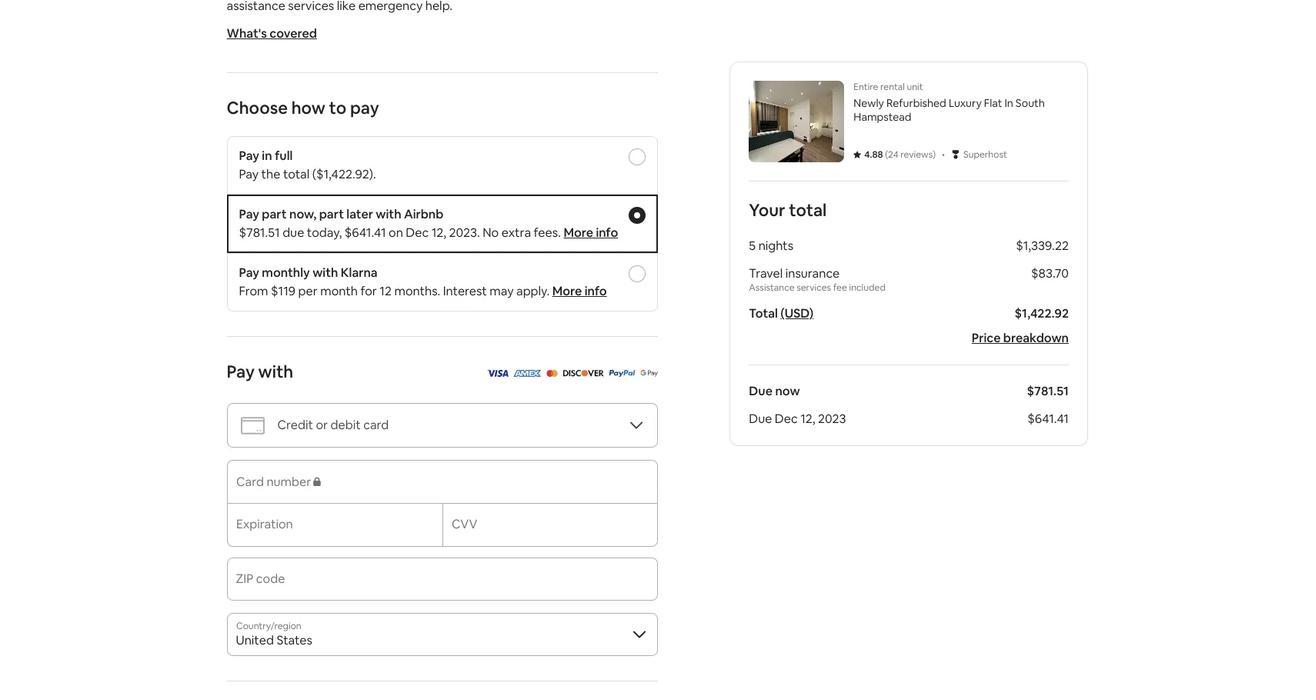 Task type: describe. For each thing, give the bounding box(es) containing it.
credit or debit card button
[[227, 403, 658, 448]]

breakdown
[[1003, 330, 1069, 346]]

travel
[[749, 266, 782, 282]]

google pay image
[[640, 370, 658, 377]]

credit or debit card
[[277, 417, 389, 433]]

info inside 'pay part now, part later with airbnb $781.51 due today,  $641.41 on dec 12, 2023. no extra fees. more info'
[[596, 225, 618, 241]]

with inside 'pay part now, part later with airbnb $781.51 due today,  $641.41 on dec 12, 2023. no extra fees. more info'
[[376, 206, 401, 222]]

monthly
[[262, 265, 310, 281]]

12, inside 'pay part now, part later with airbnb $781.51 due today,  $641.41 on dec 12, 2023. no extra fees. more info'
[[431, 225, 446, 241]]

pay in full pay the total ($1,422.92).
[[239, 148, 376, 182]]

unit
[[907, 81, 923, 93]]

1 vertical spatial dec
[[775, 411, 797, 427]]

total (usd)
[[749, 306, 813, 322]]

the
[[261, 166, 280, 182]]

south
[[1015, 96, 1045, 110]]

superhost
[[963, 149, 1007, 161]]

$781.51 inside 'pay part now, part later with airbnb $781.51 due today,  $641.41 on dec 12, 2023. no extra fees. more info'
[[239, 225, 280, 241]]

mastercard image
[[546, 365, 558, 381]]

now
[[775, 383, 800, 399]]

fees.
[[534, 225, 561, 241]]

services
[[796, 282, 831, 294]]

visa card image
[[486, 370, 509, 377]]

(
[[885, 149, 888, 161]]

what's covered button
[[227, 25, 317, 42]]

paypal image
[[609, 370, 636, 377]]

)
[[933, 149, 936, 161]]

from
[[239, 283, 268, 299]]

24
[[888, 149, 898, 161]]

more inside 'pay part now, part later with airbnb $781.51 due today,  $641.41 on dec 12, 2023. no extra fees. more info'
[[564, 225, 593, 241]]

(usd) button
[[780, 306, 813, 322]]

12
[[380, 283, 392, 299]]

5
[[749, 238, 755, 254]]

rental
[[880, 81, 905, 93]]

due
[[283, 225, 304, 241]]

interest
[[443, 283, 487, 299]]

mastercard image
[[546, 370, 558, 377]]

5 nights
[[749, 238, 793, 254]]

assistance services fee included
[[749, 282, 885, 294]]

choose how to pay
[[227, 97, 379, 119]]

visa card image
[[486, 365, 509, 381]]

dec inside 'pay part now, part later with airbnb $781.51 due today,  $641.41 on dec 12, 2023. no extra fees. more info'
[[406, 225, 429, 241]]

2023.
[[449, 225, 480, 241]]

2 discover card image from the top
[[563, 370, 604, 377]]

no
[[483, 225, 499, 241]]

$1,339.22
[[1016, 238, 1069, 254]]

to
[[329, 97, 347, 119]]

total
[[749, 306, 778, 322]]

price breakdown button
[[972, 330, 1069, 346]]

price breakdown
[[972, 330, 1069, 346]]

debit
[[331, 417, 361, 433]]

google pay image
[[640, 365, 658, 381]]

credit card image
[[240, 413, 265, 438]]

in
[[262, 148, 272, 164]]

how
[[291, 97, 325, 119]]

1 discover card image from the top
[[563, 365, 604, 381]]

1 horizontal spatial $641.41
[[1027, 411, 1069, 427]]

may
[[490, 283, 514, 299]]

month
[[320, 283, 358, 299]]

due for due dec 12, 2023
[[749, 411, 772, 427]]

newly
[[853, 96, 884, 110]]

united states element
[[227, 613, 658, 656]]

choose
[[227, 97, 288, 119]]

extra
[[502, 225, 531, 241]]

credit
[[277, 417, 313, 433]]

insurance
[[785, 266, 839, 282]]

4.88 ( 24 reviews )
[[864, 149, 936, 161]]



Task type: vqa. For each thing, say whether or not it's contained in the screenshot.
4.92 (2,888)
no



Task type: locate. For each thing, give the bounding box(es) containing it.
total inside pay in full pay the total ($1,422.92).
[[283, 166, 310, 182]]

pay monthly with klarna from $119 per month for 12 months. interest may apply. more info
[[239, 265, 607, 299]]

0 horizontal spatial part
[[262, 206, 287, 222]]

1 part from the left
[[262, 206, 287, 222]]

apply.
[[516, 283, 550, 299]]

0 horizontal spatial $781.51
[[239, 225, 280, 241]]

months.
[[394, 283, 440, 299]]

1 american express card image from the top
[[513, 365, 542, 381]]

with up "month"
[[313, 265, 338, 281]]

2 horizontal spatial with
[[376, 206, 401, 222]]

$641.41 inside 'pay part now, part later with airbnb $781.51 due today,  $641.41 on dec 12, 2023. no extra fees. more info'
[[345, 225, 386, 241]]

$641.41
[[345, 225, 386, 241], [1027, 411, 1069, 427]]

travel insurance
[[749, 266, 839, 282]]

pay inside 'pay part now, part later with airbnb $781.51 due today,  $641.41 on dec 12, 2023. no extra fees. more info'
[[239, 206, 259, 222]]

more
[[564, 225, 593, 241], [552, 283, 582, 299]]

more right apply.
[[552, 283, 582, 299]]

flat
[[984, 96, 1002, 110]]

0 horizontal spatial dec
[[406, 225, 429, 241]]

card
[[363, 417, 389, 433]]

states
[[277, 633, 312, 649]]

more info button right apply.
[[552, 283, 607, 299]]

pay left in
[[239, 148, 259, 164]]

12, left 2023
[[800, 411, 815, 427]]

your total
[[749, 199, 826, 221]]

1 vertical spatial 12,
[[800, 411, 815, 427]]

info right apply.
[[585, 283, 607, 299]]

$781.51 down "breakdown"
[[1027, 383, 1069, 399]]

what's covered
[[227, 25, 317, 42]]

pay left now, on the top
[[239, 206, 259, 222]]

united states button
[[227, 613, 658, 656]]

nights
[[758, 238, 793, 254]]

0 vertical spatial $641.41
[[345, 225, 386, 241]]

discover card image right mastercard image
[[563, 365, 604, 381]]

1 horizontal spatial 12,
[[800, 411, 815, 427]]

with inside 'pay monthly with klarna from $119 per month for 12 months. interest may apply. more info'
[[313, 265, 338, 281]]

more inside 'pay monthly with klarna from $119 per month for 12 months. interest may apply. more info'
[[552, 283, 582, 299]]

0 vertical spatial $781.51
[[239, 225, 280, 241]]

united states
[[236, 633, 312, 649]]

pay for with
[[227, 361, 255, 383]]

with up on
[[376, 206, 401, 222]]

discover card image right mastercard icon
[[563, 370, 604, 377]]

info
[[596, 225, 618, 241], [585, 283, 607, 299]]

with
[[376, 206, 401, 222], [313, 265, 338, 281], [258, 361, 293, 383]]

more right fees.
[[564, 225, 593, 241]]

1 horizontal spatial total
[[789, 199, 826, 221]]

part
[[262, 206, 287, 222], [319, 206, 344, 222]]

reviews
[[900, 149, 933, 161]]

hampstead
[[853, 110, 911, 124]]

in
[[1004, 96, 1013, 110]]

total
[[283, 166, 310, 182], [789, 199, 826, 221]]

1 horizontal spatial part
[[319, 206, 344, 222]]

0 vertical spatial more info button
[[564, 225, 618, 241]]

now,
[[289, 206, 317, 222]]

0 vertical spatial with
[[376, 206, 401, 222]]

0 vertical spatial dec
[[406, 225, 429, 241]]

•
[[942, 146, 945, 162]]

None radio
[[628, 149, 645, 165], [628, 207, 645, 224], [628, 149, 645, 165], [628, 207, 645, 224]]

2 vertical spatial with
[[258, 361, 293, 383]]

0 vertical spatial total
[[283, 166, 310, 182]]

part up today,
[[319, 206, 344, 222]]

None radio
[[628, 266, 645, 282]]

0 vertical spatial 12,
[[431, 225, 446, 241]]

4.88
[[864, 149, 883, 161]]

due left now
[[749, 383, 772, 399]]

0 horizontal spatial with
[[258, 361, 293, 383]]

for
[[361, 283, 377, 299]]

more info button for pay monthly with klarna from $119 per month for 12 months. interest may apply. more info
[[552, 283, 607, 299]]

due
[[749, 383, 772, 399], [749, 411, 772, 427]]

pay left the at left
[[239, 166, 259, 182]]

pay for part
[[239, 206, 259, 222]]

klarna
[[341, 265, 378, 281]]

later
[[347, 206, 373, 222]]

more info button right fees.
[[564, 225, 618, 241]]

or
[[316, 417, 328, 433]]

1 vertical spatial with
[[313, 265, 338, 281]]

pay part now, part later with airbnb $781.51 due today,  $641.41 on dec 12, 2023. no extra fees. more info
[[239, 206, 618, 241]]

0 horizontal spatial 12,
[[431, 225, 446, 241]]

1 horizontal spatial $781.51
[[1027, 383, 1069, 399]]

pay up from on the left of the page
[[239, 265, 259, 281]]

total right your
[[789, 199, 826, 221]]

2 due from the top
[[749, 411, 772, 427]]

1 vertical spatial total
[[789, 199, 826, 221]]

pay inside 'pay monthly with klarna from $119 per month for 12 months. interest may apply. more info'
[[239, 265, 259, 281]]

american express card image
[[513, 365, 542, 381], [513, 370, 542, 377]]

more info button for pay part now, part later with airbnb $781.51 due today,  $641.41 on dec 12, 2023. no extra fees. more info
[[564, 225, 618, 241]]

$781.51
[[239, 225, 280, 241], [1027, 383, 1069, 399]]

1 vertical spatial due
[[749, 411, 772, 427]]

part up the due
[[262, 206, 287, 222]]

entire rental unit newly refurbished luxury flat in south hampstead
[[853, 81, 1045, 124]]

2 american express card image from the top
[[513, 370, 542, 377]]

total down full
[[283, 166, 310, 182]]

american express card image left mastercard icon
[[513, 370, 542, 377]]

1 horizontal spatial dec
[[775, 411, 797, 427]]

assistance
[[749, 282, 794, 294]]

1 horizontal spatial with
[[313, 265, 338, 281]]

american express card image left mastercard image
[[513, 365, 542, 381]]

2 part from the left
[[319, 206, 344, 222]]

airbnb
[[404, 206, 444, 222]]

1 vertical spatial $641.41
[[1027, 411, 1069, 427]]

due now
[[749, 383, 800, 399]]

info right fees.
[[596, 225, 618, 241]]

None text field
[[236, 578, 648, 593]]

luxury
[[948, 96, 981, 110]]

with up "credit"
[[258, 361, 293, 383]]

pay for in
[[239, 148, 259, 164]]

0 vertical spatial due
[[749, 383, 772, 399]]

dec down now
[[775, 411, 797, 427]]

more info button
[[564, 225, 618, 241], [552, 283, 607, 299]]

your
[[749, 199, 785, 221]]

paypal image
[[609, 365, 636, 381]]

pay
[[239, 148, 259, 164], [239, 166, 259, 182], [239, 206, 259, 222], [239, 265, 259, 281], [227, 361, 255, 383]]

included
[[849, 282, 885, 294]]

info inside 'pay monthly with klarna from $119 per month for 12 months. interest may apply. more info'
[[585, 283, 607, 299]]

1 vertical spatial info
[[585, 283, 607, 299]]

1 vertical spatial more
[[552, 283, 582, 299]]

0 horizontal spatial total
[[283, 166, 310, 182]]

0 horizontal spatial $641.41
[[345, 225, 386, 241]]

dec
[[406, 225, 429, 241], [775, 411, 797, 427]]

refurbished
[[886, 96, 946, 110]]

entire
[[853, 81, 878, 93]]

$1,422.92
[[1014, 306, 1069, 322]]

today,
[[307, 225, 342, 241]]

$119
[[271, 283, 296, 299]]

due dec 12, 2023
[[749, 411, 846, 427]]

pay
[[350, 97, 379, 119]]

1 vertical spatial more info button
[[552, 283, 607, 299]]

full
[[275, 148, 293, 164]]

pay for monthly
[[239, 265, 259, 281]]

per
[[298, 283, 318, 299]]

pay with
[[227, 361, 293, 383]]

(usd)
[[780, 306, 813, 322]]

($1,422.92).
[[312, 166, 376, 182]]

$83.70
[[1031, 266, 1069, 282]]

due for due now
[[749, 383, 772, 399]]

due down the due now
[[749, 411, 772, 427]]

on
[[389, 225, 403, 241]]

discover card image
[[563, 365, 604, 381], [563, 370, 604, 377]]

1 vertical spatial $781.51
[[1027, 383, 1069, 399]]

0 vertical spatial info
[[596, 225, 618, 241]]

united
[[236, 633, 274, 649]]

fee
[[833, 282, 847, 294]]

$781.51 left the due
[[239, 225, 280, 241]]

0 vertical spatial more
[[564, 225, 593, 241]]

price
[[972, 330, 1000, 346]]

pay up credit card image
[[227, 361, 255, 383]]

dec down airbnb on the top left of the page
[[406, 225, 429, 241]]

2023
[[818, 411, 846, 427]]

1 due from the top
[[749, 383, 772, 399]]

12, down airbnb on the top left of the page
[[431, 225, 446, 241]]



